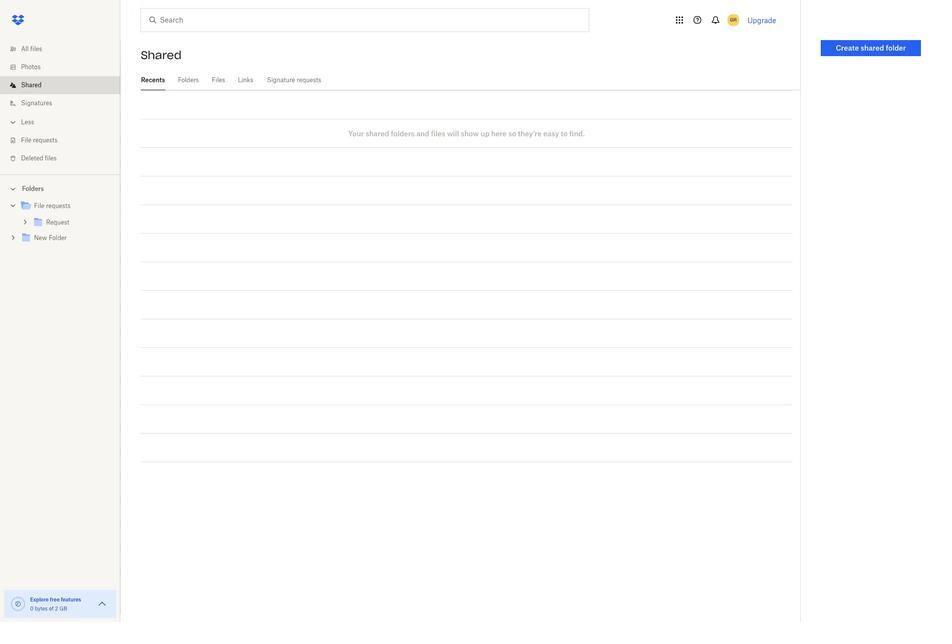 Task type: locate. For each thing, give the bounding box(es) containing it.
1 vertical spatial shared
[[366, 129, 390, 138]]

1 horizontal spatial shared
[[861, 44, 885, 52]]

files inside all files link
[[30, 45, 42, 53]]

shared
[[861, 44, 885, 52], [366, 129, 390, 138]]

all files
[[21, 45, 42, 53]]

explore free features 0 bytes of 2 gb
[[30, 597, 81, 612]]

requests inside list
[[33, 136, 58, 144]]

to
[[561, 129, 568, 138]]

deleted
[[21, 154, 43, 162]]

create shared folder
[[837, 44, 907, 52]]

create
[[837, 44, 860, 52]]

0 horizontal spatial file
[[21, 136, 31, 144]]

1 vertical spatial requests
[[33, 136, 58, 144]]

1 vertical spatial shared
[[21, 81, 42, 89]]

1 vertical spatial file requests
[[34, 202, 71, 210]]

2 horizontal spatial files
[[431, 129, 446, 138]]

tab list
[[141, 70, 801, 90]]

less
[[21, 118, 34, 126]]

0 vertical spatial requests
[[297, 76, 322, 84]]

file requests link up request link
[[20, 200, 112, 213]]

requests
[[297, 76, 322, 84], [33, 136, 58, 144], [46, 202, 71, 210]]

dropbox image
[[8, 10, 28, 30]]

requests right signature
[[297, 76, 322, 84]]

shared right your at left
[[366, 129, 390, 138]]

shared for create
[[861, 44, 885, 52]]

2 vertical spatial requests
[[46, 202, 71, 210]]

all
[[21, 45, 29, 53]]

1 horizontal spatial shared
[[141, 48, 182, 62]]

signature
[[267, 76, 295, 84]]

shared up recents link
[[141, 48, 182, 62]]

shared left 'folder'
[[861, 44, 885, 52]]

files right all
[[30, 45, 42, 53]]

file
[[21, 136, 31, 144], [34, 202, 44, 210]]

easy
[[544, 129, 560, 138]]

file requests up request
[[34, 202, 71, 210]]

folders inside tab list
[[178, 76, 199, 84]]

files
[[30, 45, 42, 53], [431, 129, 446, 138], [45, 154, 57, 162]]

file requests link
[[8, 131, 120, 149], [20, 200, 112, 213]]

explore
[[30, 597, 49, 603]]

gb
[[59, 606, 67, 612]]

0 vertical spatial folders
[[178, 76, 199, 84]]

0 horizontal spatial shared
[[366, 129, 390, 138]]

group containing file requests
[[0, 196, 120, 254]]

1 horizontal spatial folders
[[178, 76, 199, 84]]

1 vertical spatial folders
[[22, 185, 44, 193]]

0 vertical spatial file requests link
[[8, 131, 120, 149]]

file requests inside list
[[21, 136, 58, 144]]

file requests up deleted files
[[21, 136, 58, 144]]

file down folders button
[[34, 202, 44, 210]]

shared inside list item
[[21, 81, 42, 89]]

0 horizontal spatial shared
[[21, 81, 42, 89]]

shared
[[141, 48, 182, 62], [21, 81, 42, 89]]

folders left files
[[178, 76, 199, 84]]

files left "will"
[[431, 129, 446, 138]]

folders down deleted
[[22, 185, 44, 193]]

0 vertical spatial files
[[30, 45, 42, 53]]

up
[[481, 129, 490, 138]]

1 vertical spatial files
[[431, 129, 446, 138]]

files link
[[212, 70, 226, 89]]

requests up deleted files
[[33, 136, 58, 144]]

0 horizontal spatial files
[[30, 45, 42, 53]]

tab list containing recents
[[141, 70, 801, 90]]

0 vertical spatial file requests
[[21, 136, 58, 144]]

deleted files link
[[8, 149, 120, 168]]

2 vertical spatial files
[[45, 154, 57, 162]]

group
[[0, 196, 120, 254]]

0 vertical spatial file
[[21, 136, 31, 144]]

list
[[0, 34, 120, 175]]

folders
[[391, 129, 415, 138]]

links link
[[238, 70, 254, 89]]

and
[[417, 129, 430, 138]]

files inside deleted files "link"
[[45, 154, 57, 162]]

shared down photos
[[21, 81, 42, 89]]

file requests link up deleted files
[[8, 131, 120, 149]]

1 horizontal spatial files
[[45, 154, 57, 162]]

files
[[212, 76, 225, 84]]

request link
[[32, 216, 112, 230]]

gr
[[731, 17, 738, 23]]

0 horizontal spatial folders
[[22, 185, 44, 193]]

1 horizontal spatial file
[[34, 202, 44, 210]]

requests up request
[[46, 202, 71, 210]]

photos link
[[8, 58, 120, 76]]

new
[[34, 234, 47, 242]]

find.
[[570, 129, 585, 138]]

file requests
[[21, 136, 58, 144], [34, 202, 71, 210]]

shared inside "button"
[[861, 44, 885, 52]]

file down less
[[21, 136, 31, 144]]

upgrade
[[748, 16, 777, 24]]

requests inside group
[[46, 202, 71, 210]]

folders
[[178, 76, 199, 84], [22, 185, 44, 193]]

file inside list
[[21, 136, 31, 144]]

deleted files
[[21, 154, 57, 162]]

0 vertical spatial shared
[[861, 44, 885, 52]]

2
[[55, 606, 58, 612]]

new folder
[[34, 234, 67, 242]]

request
[[46, 219, 69, 226]]

1 vertical spatial file
[[34, 202, 44, 210]]

files right deleted
[[45, 154, 57, 162]]



Task type: vqa. For each thing, say whether or not it's contained in the screenshot.
Create shared folder
yes



Task type: describe. For each thing, give the bounding box(es) containing it.
so
[[509, 129, 517, 138]]

they're
[[518, 129, 542, 138]]

shared list item
[[0, 76, 120, 94]]

folder
[[49, 234, 67, 242]]

features
[[61, 597, 81, 603]]

free
[[50, 597, 60, 603]]

1 vertical spatial file requests link
[[20, 200, 112, 213]]

will
[[447, 129, 460, 138]]

create shared folder button
[[822, 40, 922, 56]]

of
[[49, 606, 54, 612]]

folders inside button
[[22, 185, 44, 193]]

requests inside tab list
[[297, 76, 322, 84]]

less image
[[8, 117, 18, 127]]

folder
[[887, 44, 907, 52]]

0 vertical spatial shared
[[141, 48, 182, 62]]

bytes
[[35, 606, 48, 612]]

folders button
[[0, 181, 120, 196]]

0
[[30, 606, 33, 612]]

file requests inside group
[[34, 202, 71, 210]]

signatures link
[[8, 94, 120, 112]]

quota usage element
[[10, 596, 26, 612]]

links
[[238, 76, 253, 84]]

new folder link
[[20, 232, 112, 245]]

upgrade link
[[748, 16, 777, 24]]

your
[[349, 129, 364, 138]]

recents link
[[141, 70, 165, 89]]

Search in folder "Dropbox" text field
[[160, 15, 569, 26]]

here
[[492, 129, 507, 138]]

files for all files
[[30, 45, 42, 53]]

shared for your
[[366, 129, 390, 138]]

files for deleted files
[[45, 154, 57, 162]]

signature requests link
[[266, 70, 323, 89]]

photos
[[21, 63, 41, 71]]

gr button
[[726, 12, 742, 28]]

your shared folders and files will show up here so they're easy to find.
[[349, 129, 585, 138]]

show
[[461, 129, 479, 138]]

list containing all files
[[0, 34, 120, 175]]

signatures
[[21, 99, 52, 107]]

folders link
[[177, 70, 200, 89]]

signature requests
[[267, 76, 322, 84]]

all files link
[[8, 40, 120, 58]]

recents
[[141, 76, 165, 84]]

shared link
[[8, 76, 120, 94]]



